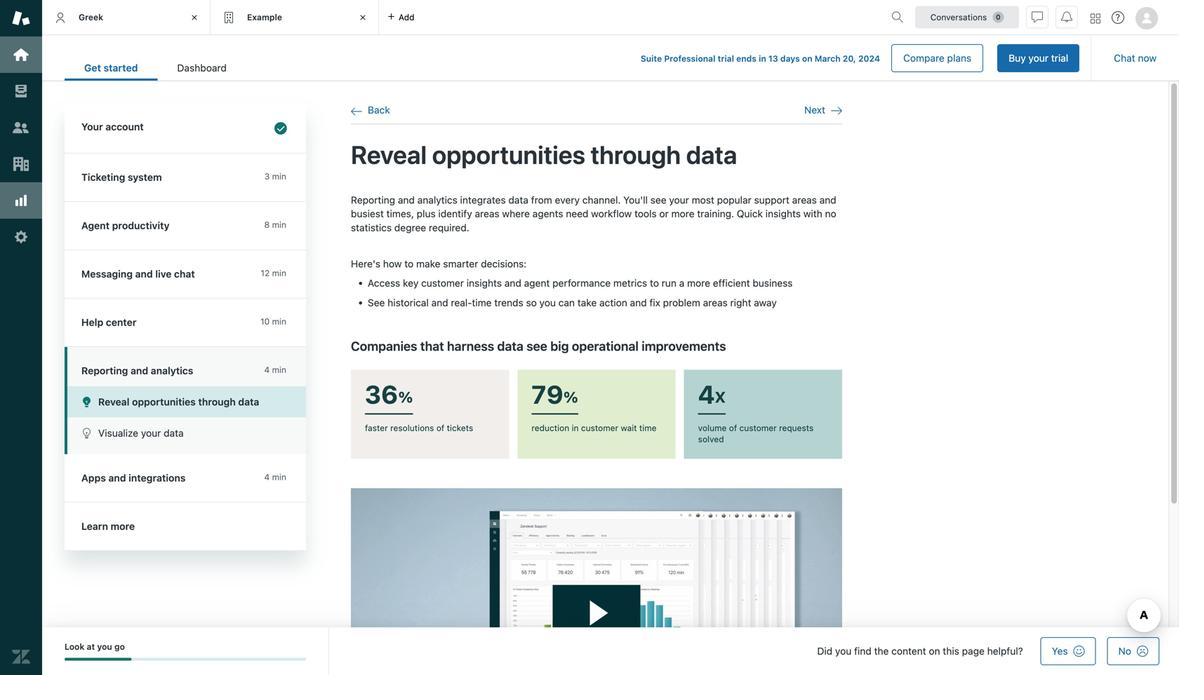 Task type: locate. For each thing, give the bounding box(es) containing it.
center
[[106, 317, 136, 328]]

time left trends
[[472, 297, 492, 309]]

days
[[780, 54, 800, 64]]

0 horizontal spatial opportunities
[[132, 397, 196, 408]]

1 4 min from the top
[[264, 365, 286, 375]]

4 min
[[264, 365, 286, 375], [264, 473, 286, 483]]

6 min from the top
[[272, 473, 286, 483]]

your left most
[[669, 194, 689, 206]]

0 horizontal spatial analytics
[[151, 365, 193, 377]]

% inside 79 %
[[564, 389, 578, 407]]

find
[[854, 646, 872, 658]]

add
[[399, 12, 414, 22]]

1 vertical spatial reveal
[[98, 397, 129, 408]]

reveal opportunities through data up visualize your data button
[[98, 397, 259, 408]]

progress-bar progress bar
[[65, 659, 306, 661]]

of inside volume of customer requests solved
[[729, 424, 737, 433]]

you right did
[[835, 646, 852, 658]]

tab list
[[65, 55, 246, 81]]

1 horizontal spatial reporting
[[351, 194, 395, 206]]

your for data
[[141, 428, 161, 439]]

conversations button
[[915, 6, 1019, 28]]

statistics
[[351, 222, 392, 234]]

1 % from the left
[[398, 389, 413, 407]]

reporting down the help center
[[81, 365, 128, 377]]

on inside section
[[802, 54, 812, 64]]

reveal up visualize in the left of the page
[[98, 397, 129, 408]]

0 vertical spatial reporting
[[351, 194, 395, 206]]

2 vertical spatial 4
[[264, 473, 270, 483]]

0 vertical spatial insights
[[766, 208, 801, 220]]

of
[[436, 424, 444, 433], [729, 424, 737, 433]]

2 min from the top
[[272, 220, 286, 230]]

1 horizontal spatial areas
[[703, 297, 728, 309]]

2 horizontal spatial areas
[[792, 194, 817, 206]]

0 vertical spatial see
[[650, 194, 667, 206]]

time right wait
[[639, 424, 657, 433]]

analytics up reveal opportunities through data button
[[151, 365, 193, 377]]

4 inside reporting and analytics heading
[[264, 365, 270, 375]]

1 vertical spatial areas
[[475, 208, 499, 220]]

trial left the ends on the right top of page
[[718, 54, 734, 64]]

data up where
[[508, 194, 528, 206]]

4 min from the top
[[272, 317, 286, 327]]

0 vertical spatial reveal opportunities through data
[[351, 140, 737, 169]]

visualize your data
[[98, 428, 184, 439]]

page
[[962, 646, 985, 658]]

0 vertical spatial 4 min
[[264, 365, 286, 375]]

popular
[[717, 194, 752, 206]]

button displays agent's chat status as invisible. image
[[1032, 12, 1043, 23]]

reporting up busiest
[[351, 194, 395, 206]]

0 vertical spatial reveal
[[351, 140, 427, 169]]

2 vertical spatial your
[[141, 428, 161, 439]]

0 vertical spatial through
[[591, 140, 681, 169]]

0 horizontal spatial reporting
[[81, 365, 128, 377]]

smarter
[[443, 258, 478, 270]]

%
[[398, 389, 413, 407], [564, 389, 578, 407]]

dashboard
[[177, 62, 227, 74]]

you right so
[[539, 297, 556, 309]]

reporting for reporting and analytics integrates data from every channel. you'll see your most popular support areas and busiest times, plus identify areas where agents need workflow tools or more training. quick insights with no statistics degree required.
[[351, 194, 395, 206]]

trial inside button
[[1051, 52, 1068, 64]]

2 of from the left
[[729, 424, 737, 433]]

learn more button
[[65, 503, 303, 551]]

agents
[[532, 208, 563, 220]]

opportunities up the visualize your data
[[132, 397, 196, 408]]

business
[[753, 278, 793, 289]]

and left fix
[[630, 297, 647, 309]]

0 horizontal spatial in
[[572, 424, 579, 433]]

busiest
[[351, 208, 384, 220]]

time
[[472, 297, 492, 309], [639, 424, 657, 433]]

1 vertical spatial on
[[929, 646, 940, 658]]

action
[[599, 297, 627, 309]]

tools
[[634, 208, 657, 220]]

messaging
[[81, 268, 133, 280]]

2 horizontal spatial your
[[1029, 52, 1049, 64]]

data down reveal opportunities through data button
[[164, 428, 184, 439]]

data right harness
[[497, 339, 523, 354]]

data inside reporting and analytics integrates data from every channel. you'll see your most popular support areas and busiest times, plus identify areas where agents need workflow tools or more training. quick insights with no statistics degree required.
[[508, 194, 528, 206]]

march
[[815, 54, 841, 64]]

0 vertical spatial more
[[671, 208, 694, 220]]

and inside heading
[[131, 365, 148, 377]]

1 vertical spatial opportunities
[[132, 397, 196, 408]]

section
[[258, 44, 1080, 72]]

customer left wait
[[581, 424, 618, 433]]

1 horizontal spatial analytics
[[417, 194, 458, 206]]

79 %
[[532, 380, 578, 410]]

your right buy
[[1029, 52, 1049, 64]]

1 vertical spatial insights
[[467, 278, 502, 289]]

2 4 min from the top
[[264, 473, 286, 483]]

reveal down back
[[351, 140, 427, 169]]

to right how
[[404, 258, 414, 270]]

here's how to make smarter decisions:
[[351, 258, 527, 270]]

video element
[[351, 489, 842, 676]]

in right reduction
[[572, 424, 579, 433]]

0 horizontal spatial %
[[398, 389, 413, 407]]

now
[[1138, 52, 1157, 64]]

1 horizontal spatial customer
[[581, 424, 618, 433]]

0 vertical spatial in
[[759, 54, 766, 64]]

buy your trial
[[1009, 52, 1068, 64]]

1 vertical spatial more
[[687, 278, 710, 289]]

you right at
[[97, 643, 112, 652]]

metrics
[[613, 278, 647, 289]]

faster resolutions of tickets
[[365, 424, 473, 433]]

0 horizontal spatial areas
[[475, 208, 499, 220]]

1 horizontal spatial time
[[639, 424, 657, 433]]

1 horizontal spatial in
[[759, 54, 766, 64]]

region containing 36
[[351, 193, 842, 676]]

4 for apps and integrations
[[264, 473, 270, 483]]

0 horizontal spatial of
[[436, 424, 444, 433]]

1 horizontal spatial %
[[564, 389, 578, 407]]

1 vertical spatial to
[[650, 278, 659, 289]]

2 vertical spatial areas
[[703, 297, 728, 309]]

through up the you'll
[[591, 140, 681, 169]]

areas up with
[[792, 194, 817, 206]]

your
[[81, 121, 103, 133]]

volume of customer requests solved
[[698, 424, 814, 445]]

footer containing did you find the content on this page helpful?
[[42, 628, 1179, 676]]

opportunities up the integrates
[[432, 140, 585, 169]]

0 vertical spatial analytics
[[417, 194, 458, 206]]

0 vertical spatial your
[[1029, 52, 1049, 64]]

0 vertical spatial on
[[802, 54, 812, 64]]

% up reduction
[[564, 389, 578, 407]]

see historical and real-time trends so you can take action and fix problem areas right away
[[368, 297, 777, 309]]

your right visualize in the left of the page
[[141, 428, 161, 439]]

ticketing system
[[81, 172, 162, 183]]

footer
[[42, 628, 1179, 676]]

reveal opportunities through data up from in the left of the page
[[351, 140, 737, 169]]

12
[[261, 268, 270, 278]]

of left tickets
[[436, 424, 444, 433]]

reporting and analytics integrates data from every channel. you'll see your most popular support areas and busiest times, plus identify areas where agents need workflow tools or more training. quick insights with no statistics degree required.
[[351, 194, 836, 234]]

4 min inside reporting and analytics heading
[[264, 365, 286, 375]]

reduction
[[532, 424, 569, 433]]

2 vertical spatial more
[[111, 521, 135, 533]]

through inside content-title region
[[591, 140, 681, 169]]

through
[[591, 140, 681, 169], [198, 397, 236, 408]]

insights down the support
[[766, 208, 801, 220]]

areas for see historical and real-time trends so you can take action and fix problem areas right away
[[703, 297, 728, 309]]

get help image
[[1112, 11, 1124, 24]]

min for agent productivity
[[272, 220, 286, 230]]

0 vertical spatial 4
[[264, 365, 270, 375]]

0 horizontal spatial reveal
[[98, 397, 129, 408]]

conversations
[[930, 12, 987, 22]]

your inside visualize your data button
[[141, 428, 161, 439]]

region
[[351, 193, 842, 676]]

see left big
[[526, 339, 547, 354]]

see inside reporting and analytics integrates data from every channel. you'll see your most popular support areas and busiest times, plus identify areas where agents need workflow tools or more training. quick insights with no statistics degree required.
[[650, 194, 667, 206]]

1 horizontal spatial of
[[729, 424, 737, 433]]

opportunities inside button
[[132, 397, 196, 408]]

2 horizontal spatial you
[[835, 646, 852, 658]]

customer
[[421, 278, 464, 289], [581, 424, 618, 433], [739, 424, 777, 433]]

areas down efficient
[[703, 297, 728, 309]]

min inside reporting and analytics heading
[[272, 365, 286, 375]]

analytics up plus
[[417, 194, 458, 206]]

0 vertical spatial areas
[[792, 194, 817, 206]]

so
[[526, 297, 537, 309]]

companies
[[351, 339, 417, 354]]

0 horizontal spatial your
[[141, 428, 161, 439]]

4 for reporting and analytics
[[264, 365, 270, 375]]

volume
[[698, 424, 727, 433]]

next button
[[804, 104, 842, 117]]

5 min from the top
[[272, 365, 286, 375]]

1 horizontal spatial see
[[650, 194, 667, 206]]

0 horizontal spatial through
[[198, 397, 236, 408]]

and left real-
[[431, 297, 448, 309]]

trial
[[1051, 52, 1068, 64], [718, 54, 734, 64]]

access key customer insights and agent performance metrics to run a more efficient business
[[368, 278, 793, 289]]

and down the center
[[131, 365, 148, 377]]

reporting inside reporting and analytics integrates data from every channel. you'll see your most popular support areas and busiest times, plus identify areas where agents need workflow tools or more training. quick insights with no statistics degree required.
[[351, 194, 395, 206]]

tabs tab list
[[42, 0, 886, 35]]

in left 13
[[759, 54, 766, 64]]

your inside buy your trial button
[[1029, 52, 1049, 64]]

close image
[[187, 11, 201, 25]]

professional
[[664, 54, 715, 64]]

1 vertical spatial in
[[572, 424, 579, 433]]

data up most
[[686, 140, 737, 169]]

here's
[[351, 258, 380, 270]]

4 x
[[698, 380, 726, 410]]

to left run
[[650, 278, 659, 289]]

at
[[87, 643, 95, 652]]

customers image
[[12, 119, 30, 137]]

example tab
[[211, 0, 379, 35]]

video thumbnail image
[[351, 489, 842, 676], [351, 489, 842, 676]]

through up visualize your data button
[[198, 397, 236, 408]]

1 vertical spatial time
[[639, 424, 657, 433]]

3 min from the top
[[272, 268, 286, 278]]

improvements
[[642, 339, 726, 354]]

views image
[[12, 82, 30, 100]]

on left this
[[929, 646, 940, 658]]

3
[[264, 172, 270, 181]]

% up resolutions
[[398, 389, 413, 407]]

real-
[[451, 297, 472, 309]]

1 horizontal spatial trial
[[1051, 52, 1068, 64]]

on right days
[[802, 54, 812, 64]]

no
[[825, 208, 836, 220]]

compare
[[903, 52, 945, 64]]

analytics for reporting and analytics integrates data from every channel. you'll see your most popular support areas and busiest times, plus identify areas where agents need workflow tools or more training. quick insights with no statistics degree required.
[[417, 194, 458, 206]]

1 horizontal spatial reveal
[[351, 140, 427, 169]]

0 horizontal spatial insights
[[467, 278, 502, 289]]

reporting and analytics
[[81, 365, 193, 377]]

reporting and analytics heading
[[65, 347, 306, 387]]

1 vertical spatial your
[[669, 194, 689, 206]]

1 vertical spatial 4 min
[[264, 473, 286, 483]]

1 vertical spatial reveal opportunities through data
[[98, 397, 259, 408]]

through inside reveal opportunities through data button
[[198, 397, 236, 408]]

% inside 36 %
[[398, 389, 413, 407]]

2 % from the left
[[564, 389, 578, 407]]

1 vertical spatial through
[[198, 397, 236, 408]]

1 vertical spatial reporting
[[81, 365, 128, 377]]

trial down notifications image
[[1051, 52, 1068, 64]]

2 horizontal spatial customer
[[739, 424, 777, 433]]

you'll
[[623, 194, 648, 206]]

0 vertical spatial to
[[404, 258, 414, 270]]

0 horizontal spatial customer
[[421, 278, 464, 289]]

help
[[81, 317, 103, 328]]

more right a
[[687, 278, 710, 289]]

1 vertical spatial see
[[526, 339, 547, 354]]

notifications image
[[1061, 12, 1072, 23]]

36
[[365, 380, 398, 410]]

reveal opportunities through data button
[[67, 387, 306, 418]]

customer left requests
[[739, 424, 777, 433]]

no button
[[1107, 638, 1159, 666]]

and
[[398, 194, 415, 206], [820, 194, 836, 206], [135, 268, 153, 280], [504, 278, 521, 289], [431, 297, 448, 309], [630, 297, 647, 309], [131, 365, 148, 377], [108, 473, 126, 484]]

of right volume
[[729, 424, 737, 433]]

customer for 4
[[739, 424, 777, 433]]

1 horizontal spatial through
[[591, 140, 681, 169]]

0 vertical spatial time
[[472, 297, 492, 309]]

your account
[[81, 121, 144, 133]]

more right learn
[[111, 521, 135, 533]]

1 vertical spatial analytics
[[151, 365, 193, 377]]

solved
[[698, 435, 724, 445]]

1 min from the top
[[272, 172, 286, 181]]

more right the or
[[671, 208, 694, 220]]

in inside section
[[759, 54, 766, 64]]

customer inside volume of customer requests solved
[[739, 424, 777, 433]]

data
[[686, 140, 737, 169], [508, 194, 528, 206], [497, 339, 523, 354], [238, 397, 259, 408], [164, 428, 184, 439]]

4
[[264, 365, 270, 375], [698, 380, 715, 410], [264, 473, 270, 483]]

analytics inside reporting and analytics heading
[[151, 365, 193, 377]]

productivity
[[112, 220, 169, 232]]

and left live
[[135, 268, 153, 280]]

1 vertical spatial 4
[[698, 380, 715, 410]]

performance
[[552, 278, 611, 289]]

insights down decisions:
[[467, 278, 502, 289]]

0 horizontal spatial trial
[[718, 54, 734, 64]]

customer down here's how to make smarter decisions:
[[421, 278, 464, 289]]

0 horizontal spatial time
[[472, 297, 492, 309]]

chat
[[1114, 52, 1135, 64]]

1 horizontal spatial insights
[[766, 208, 801, 220]]

fix
[[650, 297, 660, 309]]

1 horizontal spatial opportunities
[[432, 140, 585, 169]]

need
[[566, 208, 588, 220]]

0 vertical spatial opportunities
[[432, 140, 585, 169]]

you
[[539, 297, 556, 309], [97, 643, 112, 652], [835, 646, 852, 658]]

areas down the integrates
[[475, 208, 499, 220]]

1 horizontal spatial your
[[669, 194, 689, 206]]

analytics inside reporting and analytics integrates data from every channel. you'll see your most popular support areas and busiest times, plus identify areas where agents need workflow tools or more training. quick insights with no statistics degree required.
[[417, 194, 458, 206]]

min for reporting and analytics
[[272, 365, 286, 375]]

times,
[[386, 208, 414, 220]]

0 horizontal spatial on
[[802, 54, 812, 64]]

decisions:
[[481, 258, 527, 270]]

1 horizontal spatial reveal opportunities through data
[[351, 140, 737, 169]]

1 horizontal spatial to
[[650, 278, 659, 289]]

every
[[555, 194, 580, 206]]

reporting inside heading
[[81, 365, 128, 377]]

0 horizontal spatial reveal opportunities through data
[[98, 397, 259, 408]]

learn more
[[81, 521, 135, 533]]

min
[[272, 172, 286, 181], [272, 220, 286, 230], [272, 268, 286, 278], [272, 317, 286, 327], [272, 365, 286, 375], [272, 473, 286, 483]]

see up the or
[[650, 194, 667, 206]]



Task type: vqa. For each thing, say whether or not it's contained in the screenshot.
bottom in
yes



Task type: describe. For each thing, give the bounding box(es) containing it.
0 horizontal spatial to
[[404, 258, 414, 270]]

reveal inside content-title region
[[351, 140, 427, 169]]

suite
[[641, 54, 662, 64]]

reporting image
[[12, 192, 30, 210]]

4 min for integrations
[[264, 473, 286, 483]]

or
[[659, 208, 669, 220]]

how
[[383, 258, 402, 270]]

tab list containing get started
[[65, 55, 246, 81]]

chat
[[174, 268, 195, 280]]

buy your trial button
[[997, 44, 1080, 72]]

your account button
[[65, 103, 303, 153]]

compare plans
[[903, 52, 971, 64]]

analytics for reporting and analytics
[[151, 365, 193, 377]]

problem
[[663, 297, 700, 309]]

zendesk image
[[12, 649, 30, 667]]

opportunities inside content-title region
[[432, 140, 585, 169]]

4 inside region
[[698, 380, 715, 410]]

run
[[662, 278, 677, 289]]

more inside learn more dropdown button
[[111, 521, 135, 533]]

big
[[550, 339, 569, 354]]

content-title region
[[351, 138, 842, 171]]

take
[[577, 297, 597, 309]]

buy
[[1009, 52, 1026, 64]]

support
[[754, 194, 790, 206]]

customer for 79
[[581, 424, 618, 433]]

faster
[[365, 424, 388, 433]]

progress bar image
[[65, 659, 132, 661]]

reporting for reporting and analytics
[[81, 365, 128, 377]]

suite professional trial ends in 13 days on march 20, 2024
[[641, 54, 880, 64]]

1 horizontal spatial you
[[539, 297, 556, 309]]

admin image
[[12, 228, 30, 246]]

trial for your
[[1051, 52, 1068, 64]]

dashboard tab
[[158, 55, 246, 81]]

reveal opportunities through data inside button
[[98, 397, 259, 408]]

min for ticketing system
[[272, 172, 286, 181]]

trends
[[494, 297, 523, 309]]

% for 36
[[398, 389, 413, 407]]

did
[[817, 646, 833, 658]]

can
[[558, 297, 575, 309]]

look
[[65, 643, 84, 652]]

ends
[[736, 54, 757, 64]]

areas for reporting and analytics integrates data from every channel. you'll see your most popular support areas and busiest times, plus identify areas where agents need workflow tools or more training. quick insights with no statistics degree required.
[[792, 194, 817, 206]]

1 of from the left
[[436, 424, 444, 433]]

visualize
[[98, 428, 138, 439]]

plus
[[417, 208, 436, 220]]

min for messaging and live chat
[[272, 268, 286, 278]]

and right apps
[[108, 473, 126, 484]]

10 min
[[260, 317, 286, 327]]

data up visualize your data button
[[238, 397, 259, 408]]

greek
[[79, 12, 103, 22]]

min for help center
[[272, 317, 286, 327]]

no
[[1118, 646, 1131, 658]]

compare plans button
[[891, 44, 983, 72]]

main element
[[0, 0, 42, 676]]

a
[[679, 278, 684, 289]]

live
[[155, 268, 172, 280]]

see
[[368, 297, 385, 309]]

visualize your data button
[[67, 418, 306, 449]]

companies that harness data see big operational improvements
[[351, 339, 726, 354]]

helpful?
[[987, 646, 1023, 658]]

close image
[[356, 11, 370, 25]]

time for access key customer insights and agent performance metrics to run a more efficient business
[[472, 297, 492, 309]]

20,
[[843, 54, 856, 64]]

section containing compare plans
[[258, 44, 1080, 72]]

2024
[[858, 54, 880, 64]]

0 horizontal spatial you
[[97, 643, 112, 652]]

12 min
[[261, 268, 286, 278]]

back
[[368, 104, 390, 116]]

79
[[532, 380, 564, 410]]

your inside reporting and analytics integrates data from every channel. you'll see your most popular support areas and busiest times, plus identify areas where agents need workflow tools or more training. quick insights with no statistics degree required.
[[669, 194, 689, 206]]

and up times,
[[398, 194, 415, 206]]

1 horizontal spatial on
[[929, 646, 940, 658]]

greek tab
[[42, 0, 211, 35]]

content
[[891, 646, 926, 658]]

get started image
[[12, 46, 30, 64]]

historical
[[388, 297, 429, 309]]

get
[[84, 62, 101, 74]]

integrations
[[129, 473, 186, 484]]

reveal inside reveal opportunities through data button
[[98, 397, 129, 408]]

help center
[[81, 317, 136, 328]]

36 %
[[365, 380, 413, 410]]

away
[[754, 297, 777, 309]]

workflow
[[591, 208, 632, 220]]

where
[[502, 208, 530, 220]]

yes
[[1052, 646, 1068, 658]]

and up trends
[[504, 278, 521, 289]]

system
[[128, 172, 162, 183]]

in inside region
[[572, 424, 579, 433]]

min for apps and integrations
[[272, 473, 286, 483]]

identify
[[438, 208, 472, 220]]

requests
[[779, 424, 814, 433]]

apps
[[81, 473, 106, 484]]

add button
[[379, 0, 423, 34]]

data inside content-title region
[[686, 140, 737, 169]]

% for 79
[[564, 389, 578, 407]]

the
[[874, 646, 889, 658]]

insights inside reporting and analytics integrates data from every channel. you'll see your most popular support areas and busiest times, plus identify areas where agents need workflow tools or more training. quick insights with no statistics degree required.
[[766, 208, 801, 220]]

agent productivity
[[81, 220, 169, 232]]

more inside reporting and analytics integrates data from every channel. you'll see your most popular support areas and busiest times, plus identify areas where agents need workflow tools or more training. quick insights with no statistics degree required.
[[671, 208, 694, 220]]

agent
[[81, 220, 110, 232]]

ticketing
[[81, 172, 125, 183]]

trial for professional
[[718, 54, 734, 64]]

started
[[104, 62, 138, 74]]

channel.
[[582, 194, 621, 206]]

yes button
[[1041, 638, 1096, 666]]

time for 79
[[639, 424, 657, 433]]

chat now
[[1114, 52, 1157, 64]]

access
[[368, 278, 400, 289]]

zendesk support image
[[12, 9, 30, 27]]

with
[[803, 208, 822, 220]]

agent
[[524, 278, 550, 289]]

this
[[943, 646, 959, 658]]

your for trial
[[1029, 52, 1049, 64]]

March 20, 2024 text field
[[815, 54, 880, 64]]

make
[[416, 258, 440, 270]]

chat now button
[[1103, 44, 1168, 72]]

account
[[105, 121, 144, 133]]

zendesk products image
[[1091, 14, 1100, 24]]

get started
[[84, 62, 138, 74]]

0 horizontal spatial see
[[526, 339, 547, 354]]

organizations image
[[12, 155, 30, 173]]

reveal opportunities through data inside content-title region
[[351, 140, 737, 169]]

most
[[692, 194, 714, 206]]

from
[[531, 194, 552, 206]]

tickets
[[447, 424, 473, 433]]

efficient
[[713, 278, 750, 289]]

and up no in the top right of the page
[[820, 194, 836, 206]]

4 min for analytics
[[264, 365, 286, 375]]

resolutions
[[390, 424, 434, 433]]

operational
[[572, 339, 639, 354]]



